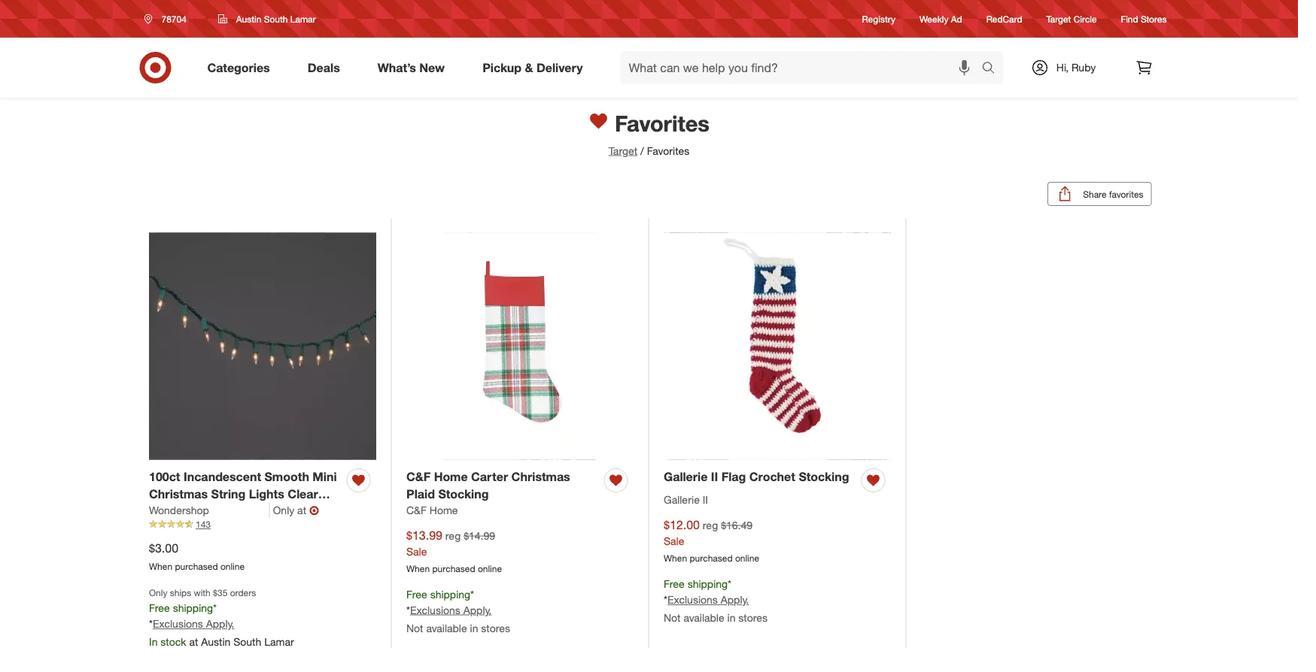 Task type: locate. For each thing, give the bounding box(es) containing it.
1 gallerie from the top
[[664, 470, 708, 485]]

0 horizontal spatial christmas
[[149, 487, 208, 502]]

1 horizontal spatial reg
[[703, 519, 718, 533]]

apply.
[[721, 594, 749, 607], [463, 604, 492, 617], [206, 618, 234, 631]]

1 horizontal spatial shipping
[[430, 588, 470, 601]]

1 vertical spatial favorites
[[647, 144, 690, 157]]

c&f up plaid
[[406, 470, 431, 485]]

gallerie up gallerie ii in the bottom right of the page
[[664, 470, 708, 485]]

when down $12.00 at the bottom right of the page
[[664, 553, 687, 565]]

1 vertical spatial home
[[430, 504, 458, 517]]

in for $13.99
[[470, 622, 478, 635]]

austin south lamar
[[236, 13, 316, 24]]

find stores link
[[1121, 12, 1167, 25]]

apply. down $35
[[206, 618, 234, 631]]

online down $14.99
[[478, 564, 502, 575]]

reg left $16.49
[[703, 519, 718, 533]]

online inside $13.99 reg $14.99 sale when purchased online
[[478, 564, 502, 575]]

1 horizontal spatial online
[[478, 564, 502, 575]]

0 vertical spatial with
[[149, 505, 173, 519]]

0 horizontal spatial in
[[470, 622, 478, 635]]

1 horizontal spatial target
[[1047, 13, 1071, 24]]

purchased inside $12.00 reg $16.49 sale when purchased online
[[690, 553, 733, 565]]

c&f for c&f home
[[406, 504, 427, 517]]

lamar
[[290, 13, 316, 24]]

0 vertical spatial home
[[434, 470, 468, 485]]

0 horizontal spatial apply.
[[206, 618, 234, 631]]

-
[[244, 505, 249, 519]]

favorites up target / favorites
[[609, 110, 710, 137]]

purchased
[[690, 553, 733, 565], [175, 561, 218, 573], [432, 564, 475, 575]]

reg inside $12.00 reg $16.49 sale when purchased online
[[703, 519, 718, 533]]

hi,
[[1057, 61, 1069, 74]]

exclusions apply. link down only ships with $35 orders
[[153, 618, 234, 631]]

not
[[664, 612, 681, 625], [406, 622, 423, 635]]

home inside c&f home carter christmas plaid stocking
[[434, 470, 468, 485]]

2 horizontal spatial apply.
[[721, 594, 749, 607]]

gallerie ii flag crochet stocking image
[[664, 233, 891, 460], [664, 233, 891, 460]]

carter
[[471, 470, 508, 485]]

with left green
[[149, 505, 173, 519]]

$13.99
[[406, 529, 442, 543]]

free shipping * * exclusions apply. not available in stores
[[664, 578, 768, 625], [406, 588, 510, 635]]

free shipping * * exclusions apply. not available in stores down $13.99 reg $14.99 sale when purchased online
[[406, 588, 510, 635]]

stores
[[1141, 13, 1167, 24]]

apply. down $12.00 reg $16.49 sale when purchased online
[[721, 594, 749, 607]]

0 horizontal spatial stores
[[481, 622, 510, 635]]

reg left $14.99
[[445, 530, 461, 543]]

in
[[727, 612, 736, 625], [470, 622, 478, 635]]

1 horizontal spatial in
[[727, 612, 736, 625]]

categories
[[207, 60, 270, 75]]

free for $12.00
[[664, 578, 685, 591]]

0 horizontal spatial stocking
[[438, 487, 489, 502]]

0 vertical spatial ii
[[711, 470, 718, 485]]

gallerie up $12.00 at the bottom right of the page
[[664, 494, 700, 507]]

stocking down carter
[[438, 487, 489, 502]]

0 horizontal spatial shipping
[[173, 602, 213, 615]]

pickup & delivery link
[[470, 51, 602, 84]]

only
[[273, 504, 294, 517], [149, 588, 167, 599]]

ii inside 'gallerie ii flag crochet stocking' link
[[711, 470, 718, 485]]

c&f down plaid
[[406, 504, 427, 517]]

100ct incandescent smooth mini christmas string lights clear with green wire - wondershop™ image
[[149, 233, 376, 460], [149, 233, 376, 460]]

purchased inside $13.99 reg $14.99 sale when purchased online
[[432, 564, 475, 575]]

exclusions apply. link
[[668, 594, 749, 607], [410, 604, 492, 617], [153, 618, 234, 631]]

what's
[[378, 60, 416, 75]]

stocking right crochet
[[799, 470, 849, 485]]

2 c&f from the top
[[406, 504, 427, 517]]

available
[[684, 612, 724, 625], [426, 622, 467, 635]]

gallerie
[[664, 470, 708, 485], [664, 494, 700, 507]]

when for $13.99
[[406, 564, 430, 575]]

not for $13.99
[[406, 622, 423, 635]]

0 horizontal spatial ii
[[703, 494, 708, 507]]

0 horizontal spatial purchased
[[175, 561, 218, 573]]

mini
[[313, 470, 337, 485]]

shipping for $13.99
[[430, 588, 470, 601]]

free for $13.99
[[406, 588, 427, 601]]

exclusions
[[668, 594, 718, 607], [410, 604, 460, 617], [153, 618, 203, 631]]

stocking inside c&f home carter christmas plaid stocking
[[438, 487, 489, 502]]

sale inside $12.00 reg $16.49 sale when purchased online
[[664, 535, 684, 548]]

exclusions down $13.99 reg $14.99 sale when purchased online
[[410, 604, 460, 617]]

0 vertical spatial christmas
[[511, 470, 570, 485]]

1 horizontal spatial exclusions apply. link
[[410, 604, 492, 617]]

ii
[[711, 470, 718, 485], [703, 494, 708, 507]]

exclusions down ships
[[153, 618, 203, 631]]

c&f
[[406, 470, 431, 485], [406, 504, 427, 517]]

when inside $13.99 reg $14.99 sale when purchased online
[[406, 564, 430, 575]]

available for $12.00
[[684, 612, 724, 625]]

ii for gallerie ii flag crochet stocking
[[711, 470, 718, 485]]

0 vertical spatial stocking
[[799, 470, 849, 485]]

0 horizontal spatial target
[[609, 144, 638, 157]]

1 vertical spatial stocking
[[438, 487, 489, 502]]

favorites right /
[[647, 144, 690, 157]]

ruby
[[1072, 61, 1096, 74]]

0 vertical spatial only
[[273, 504, 294, 517]]

home for c&f home carter christmas plaid stocking
[[434, 470, 468, 485]]

sale inside $13.99 reg $14.99 sale when purchased online
[[406, 545, 427, 559]]

1 horizontal spatial free
[[406, 588, 427, 601]]

target left circle
[[1047, 13, 1071, 24]]

deals
[[308, 60, 340, 75]]

home inside c&f home link
[[430, 504, 458, 517]]

1 horizontal spatial sale
[[664, 535, 684, 548]]

143 link
[[149, 519, 376, 532]]

78704 button
[[134, 5, 202, 32]]

1 vertical spatial christmas
[[149, 487, 208, 502]]

exclusions down $12.00 reg $16.49 sale when purchased online
[[668, 594, 718, 607]]

0 horizontal spatial with
[[149, 505, 173, 519]]

sale for $13.99
[[406, 545, 427, 559]]

only for ¬
[[273, 504, 294, 517]]

gallerie for gallerie ii flag crochet stocking
[[664, 470, 708, 485]]

1 horizontal spatial stores
[[739, 612, 768, 625]]

target left /
[[609, 144, 638, 157]]

0 horizontal spatial not
[[406, 622, 423, 635]]

exclusions apply. link down $13.99 reg $14.99 sale when purchased online
[[410, 604, 492, 617]]

deals link
[[295, 51, 359, 84]]

1 horizontal spatial apply.
[[463, 604, 492, 617]]

shipping down $12.00 reg $16.49 sale when purchased online
[[688, 578, 728, 591]]

1 vertical spatial target
[[609, 144, 638, 157]]

online down $16.49
[[735, 553, 759, 565]]

shipping down $13.99 reg $14.99 sale when purchased online
[[430, 588, 470, 601]]

0 horizontal spatial exclusions
[[153, 618, 203, 631]]

when inside $3.00 when purchased online
[[149, 561, 172, 573]]

1 horizontal spatial when
[[406, 564, 430, 575]]

1 horizontal spatial exclusions
[[410, 604, 460, 617]]

1 horizontal spatial christmas
[[511, 470, 570, 485]]

favorites
[[609, 110, 710, 137], [647, 144, 690, 157]]

shipping down only ships with $35 orders
[[173, 602, 213, 615]]

pickup & delivery
[[483, 60, 583, 75]]

reg for $12.00
[[703, 519, 718, 533]]

apply. down $13.99 reg $14.99 sale when purchased online
[[463, 604, 492, 617]]

0 horizontal spatial sale
[[406, 545, 427, 559]]

1 horizontal spatial ii
[[711, 470, 718, 485]]

ships
[[170, 588, 191, 599]]

when inside $12.00 reg $16.49 sale when purchased online
[[664, 553, 687, 565]]

target for target circle
[[1047, 13, 1071, 24]]

exclusions for $12.00
[[668, 594, 718, 607]]

2 horizontal spatial free
[[664, 578, 685, 591]]

purchased down $14.99
[[432, 564, 475, 575]]

1 horizontal spatial not
[[664, 612, 681, 625]]

1 horizontal spatial with
[[194, 588, 211, 599]]

weekly ad link
[[920, 12, 962, 25]]

0 vertical spatial c&f
[[406, 470, 431, 485]]

south
[[264, 13, 288, 24]]

2 horizontal spatial exclusions apply. link
[[668, 594, 749, 607]]

1 vertical spatial ii
[[703, 494, 708, 507]]

when down $3.00
[[149, 561, 172, 573]]

ii inside gallerie ii link
[[703, 494, 708, 507]]

with
[[149, 505, 173, 519], [194, 588, 211, 599]]

only left ships
[[149, 588, 167, 599]]

1 horizontal spatial free shipping * * exclusions apply. not available in stores
[[664, 578, 768, 625]]

0 vertical spatial target
[[1047, 13, 1071, 24]]

$14.99
[[464, 530, 495, 543]]

2 horizontal spatial shipping
[[688, 578, 728, 591]]

free down $12.00 reg $16.49 sale when purchased online
[[664, 578, 685, 591]]

clear
[[288, 487, 318, 502]]

free
[[664, 578, 685, 591], [406, 588, 427, 601], [149, 602, 170, 615]]

stores
[[739, 612, 768, 625], [481, 622, 510, 635]]

100ct
[[149, 470, 180, 485]]

reg inside $13.99 reg $14.99 sale when purchased online
[[445, 530, 461, 543]]

$13.99 reg $14.99 sale when purchased online
[[406, 529, 502, 575]]

0 vertical spatial gallerie
[[664, 470, 708, 485]]

c&f home carter christmas plaid stocking image
[[406, 233, 634, 460], [406, 233, 634, 460]]

home up plaid
[[434, 470, 468, 485]]

free down only ships with $35 orders
[[149, 602, 170, 615]]

ad
[[951, 13, 962, 24]]

when
[[664, 553, 687, 565], [149, 561, 172, 573], [406, 564, 430, 575]]

1 vertical spatial only
[[149, 588, 167, 599]]

gallerie ii flag crochet stocking
[[664, 470, 849, 485]]

sale
[[664, 535, 684, 548], [406, 545, 427, 559]]

1 vertical spatial gallerie
[[664, 494, 700, 507]]

reg
[[703, 519, 718, 533], [445, 530, 461, 543]]

0 horizontal spatial available
[[426, 622, 467, 635]]

find stores
[[1121, 13, 1167, 24]]

1 c&f from the top
[[406, 470, 431, 485]]

0 horizontal spatial reg
[[445, 530, 461, 543]]

home down plaid
[[430, 504, 458, 517]]

0 horizontal spatial free shipping * * exclusions apply. not available in stores
[[406, 588, 510, 635]]

only left at
[[273, 504, 294, 517]]

shipping
[[688, 578, 728, 591], [430, 588, 470, 601], [173, 602, 213, 615]]

purchased down $16.49
[[690, 553, 733, 565]]

c&f inside c&f home carter christmas plaid stocking
[[406, 470, 431, 485]]

78704
[[161, 13, 187, 24]]

0 horizontal spatial when
[[149, 561, 172, 573]]

delivery
[[537, 60, 583, 75]]

2 horizontal spatial when
[[664, 553, 687, 565]]

100ct incandescent smooth mini christmas string lights clear with green wire - wondershop™
[[149, 470, 337, 519]]

only ships with $35 orders
[[149, 588, 256, 599]]

gallerie ii
[[664, 494, 708, 507]]

c&f inside c&f home link
[[406, 504, 427, 517]]

2 horizontal spatial online
[[735, 553, 759, 565]]

sale down $12.00 at the bottom right of the page
[[664, 535, 684, 548]]

when down $13.99
[[406, 564, 430, 575]]

shipping inside free shipping * * exclusions apply.
[[173, 602, 213, 615]]

stocking
[[799, 470, 849, 485], [438, 487, 489, 502]]

christmas right carter
[[511, 470, 570, 485]]

0 horizontal spatial free
[[149, 602, 170, 615]]

purchased for $12.00
[[690, 553, 733, 565]]

online
[[735, 553, 759, 565], [220, 561, 245, 573], [478, 564, 502, 575]]

2 gallerie from the top
[[664, 494, 700, 507]]

0 horizontal spatial only
[[149, 588, 167, 599]]

christmas inside 100ct incandescent smooth mini christmas string lights clear with green wire - wondershop™
[[149, 487, 208, 502]]

only at ¬
[[273, 503, 319, 518]]

online up orders
[[220, 561, 245, 573]]

free shipping * * exclusions apply. not available in stores down $12.00 reg $16.49 sale when purchased online
[[664, 578, 768, 625]]

only inside the only at ¬
[[273, 504, 294, 517]]

target
[[1047, 13, 1071, 24], [609, 144, 638, 157]]

purchased up only ships with $35 orders
[[175, 561, 218, 573]]

1 vertical spatial c&f
[[406, 504, 427, 517]]

free down $13.99 reg $14.99 sale when purchased online
[[406, 588, 427, 601]]

1 horizontal spatial available
[[684, 612, 724, 625]]

apply. inside free shipping * * exclusions apply.
[[206, 618, 234, 631]]

0 horizontal spatial online
[[220, 561, 245, 573]]

/
[[641, 144, 644, 157]]

christmas up wondershop
[[149, 487, 208, 502]]

online inside $12.00 reg $16.49 sale when purchased online
[[735, 553, 759, 565]]

what's new
[[378, 60, 445, 75]]

2 horizontal spatial purchased
[[690, 553, 733, 565]]

redcard link
[[986, 12, 1022, 25]]

2 horizontal spatial exclusions
[[668, 594, 718, 607]]

hi, ruby
[[1057, 61, 1096, 74]]

with left $35
[[194, 588, 211, 599]]

exclusions apply. link down $12.00 reg $16.49 sale when purchased online
[[668, 594, 749, 607]]

1 horizontal spatial purchased
[[432, 564, 475, 575]]

sale down $13.99
[[406, 545, 427, 559]]

*
[[728, 578, 732, 591], [470, 588, 474, 601], [664, 594, 668, 607], [213, 602, 217, 615], [406, 604, 410, 617], [149, 618, 153, 631]]

$3.00 when purchased online
[[149, 542, 245, 573]]

1 horizontal spatial only
[[273, 504, 294, 517]]



Task type: describe. For each thing, give the bounding box(es) containing it.
sale for $12.00
[[664, 535, 684, 548]]

ii for gallerie ii
[[703, 494, 708, 507]]

home for c&f home
[[430, 504, 458, 517]]

redcard
[[986, 13, 1022, 24]]

shipping for $12.00
[[688, 578, 728, 591]]

purchased inside $3.00 when purchased online
[[175, 561, 218, 573]]

search
[[975, 62, 1011, 76]]

online inside $3.00 when purchased online
[[220, 561, 245, 573]]

stores for $12.00
[[739, 612, 768, 625]]

free shipping * * exclusions apply.
[[149, 602, 234, 631]]

gallerie ii link
[[664, 493, 708, 508]]

only for with
[[149, 588, 167, 599]]

with inside 100ct incandescent smooth mini christmas string lights clear with green wire - wondershop™
[[149, 505, 173, 519]]

share
[[1083, 189, 1107, 200]]

orders
[[230, 588, 256, 599]]

free shipping * * exclusions apply. not available in stores for $12.00
[[664, 578, 768, 625]]

find
[[1121, 13, 1138, 24]]

wondershop link
[[149, 503, 270, 519]]

wondershop™
[[252, 505, 331, 519]]

online for $13.99
[[478, 564, 502, 575]]

pickup
[[483, 60, 522, 75]]

incandescent
[[184, 470, 261, 485]]

string
[[211, 487, 246, 502]]

plaid
[[406, 487, 435, 502]]

search button
[[975, 51, 1011, 87]]

online for $12.00
[[735, 553, 759, 565]]

1 vertical spatial with
[[194, 588, 211, 599]]

target circle
[[1047, 13, 1097, 24]]

purchased for $13.99
[[432, 564, 475, 575]]

c&f home link
[[406, 503, 458, 519]]

What can we help you find? suggestions appear below search field
[[620, 51, 986, 84]]

$12.00
[[664, 518, 700, 533]]

registry link
[[862, 12, 896, 25]]

what's new link
[[365, 51, 464, 84]]

austin south lamar button
[[208, 5, 326, 32]]

¬
[[309, 503, 319, 518]]

at
[[297, 504, 306, 517]]

when for $12.00
[[664, 553, 687, 565]]

$12.00 reg $16.49 sale when purchased online
[[664, 518, 759, 565]]

apply. for $13.99
[[463, 604, 492, 617]]

1 horizontal spatial stocking
[[799, 470, 849, 485]]

weekly
[[920, 13, 949, 24]]

available for $13.99
[[426, 622, 467, 635]]

$35
[[213, 588, 228, 599]]

gallerie for gallerie ii
[[664, 494, 700, 507]]

lights
[[249, 487, 284, 502]]

free shipping * * exclusions apply. not available in stores for $13.99
[[406, 588, 510, 635]]

$16.49
[[721, 519, 753, 533]]

target link
[[609, 144, 638, 157]]

target for target / favorites
[[609, 144, 638, 157]]

0 horizontal spatial exclusions apply. link
[[153, 618, 234, 631]]

apply. for $12.00
[[721, 594, 749, 607]]

100ct incandescent smooth mini christmas string lights clear with green wire - wondershop™ link
[[149, 469, 341, 519]]

new
[[419, 60, 445, 75]]

c&f home carter christmas plaid stocking link
[[406, 469, 598, 503]]

austin
[[236, 13, 261, 24]]

flag
[[722, 470, 746, 485]]

crochet
[[749, 470, 795, 485]]

share favorites
[[1083, 189, 1144, 200]]

share favorites button
[[1048, 182, 1152, 206]]

smooth
[[265, 470, 309, 485]]

not for $12.00
[[664, 612, 681, 625]]

exclusions apply. link for $12.00
[[668, 594, 749, 607]]

registry
[[862, 13, 896, 24]]

favorites
[[1109, 189, 1144, 200]]

wire
[[215, 505, 240, 519]]

gallerie ii flag crochet stocking link
[[664, 469, 849, 486]]

weekly ad
[[920, 13, 962, 24]]

reg for $13.99
[[445, 530, 461, 543]]

free inside free shipping * * exclusions apply.
[[149, 602, 170, 615]]

exclusions for $13.99
[[410, 604, 460, 617]]

c&f home
[[406, 504, 458, 517]]

wondershop
[[149, 504, 209, 517]]

exclusions inside free shipping * * exclusions apply.
[[153, 618, 203, 631]]

143
[[196, 519, 211, 531]]

christmas inside c&f home carter christmas plaid stocking
[[511, 470, 570, 485]]

circle
[[1074, 13, 1097, 24]]

categories link
[[195, 51, 289, 84]]

c&f home carter christmas plaid stocking
[[406, 470, 570, 502]]

&
[[525, 60, 533, 75]]

target / favorites
[[609, 144, 690, 157]]

0 vertical spatial favorites
[[609, 110, 710, 137]]

c&f for c&f home carter christmas plaid stocking
[[406, 470, 431, 485]]

target circle link
[[1047, 12, 1097, 25]]

exclusions apply. link for $13.99
[[410, 604, 492, 617]]

stores for $13.99
[[481, 622, 510, 635]]

$3.00
[[149, 542, 178, 556]]

in for $12.00
[[727, 612, 736, 625]]

green
[[177, 505, 211, 519]]



Task type: vqa. For each thing, say whether or not it's contained in the screenshot.
The Target Circle
yes



